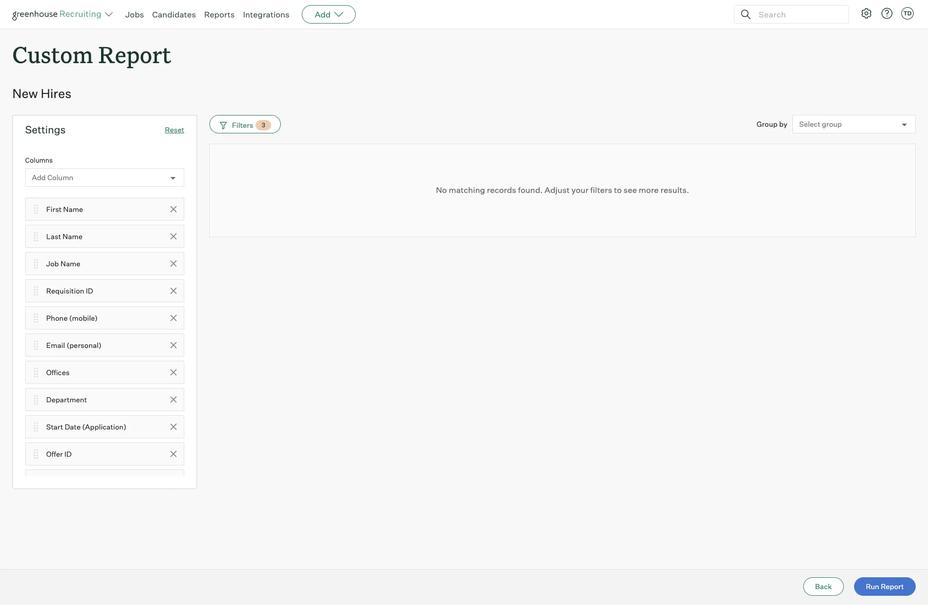 Task type: vqa. For each thing, say whether or not it's contained in the screenshot.
San
no



Task type: describe. For each thing, give the bounding box(es) containing it.
found.
[[518, 185, 543, 195]]

candidates link
[[152, 9, 196, 20]]

(application)
[[82, 422, 126, 431]]

matching
[[449, 185, 485, 195]]

report for run report
[[881, 582, 904, 591]]

columns
[[25, 156, 53, 164]]

to
[[614, 185, 622, 195]]

td
[[903, 10, 912, 17]]

first
[[46, 205, 62, 213]]

run
[[866, 582, 879, 591]]

job name
[[46, 259, 80, 268]]

offer for offer date
[[46, 477, 63, 485]]

department
[[46, 395, 87, 404]]

date for offer
[[64, 477, 80, 485]]

add for add
[[315, 9, 331, 20]]

jobs link
[[125, 9, 144, 20]]

reset link
[[165, 125, 184, 134]]

new
[[12, 86, 38, 101]]

records
[[487, 185, 516, 195]]

integrations
[[243, 9, 290, 20]]

group
[[757, 120, 778, 128]]

email
[[46, 341, 65, 349]]

more
[[639, 185, 659, 195]]

custom
[[12, 39, 93, 69]]

phone
[[46, 314, 68, 322]]

back button
[[803, 578, 844, 596]]

no matching records found. adjust your filters to see more results.
[[436, 185, 689, 195]]

group by
[[757, 120, 787, 128]]

run report
[[866, 582, 904, 591]]

no
[[436, 185, 447, 195]]

td button
[[899, 5, 916, 22]]

reports
[[204, 9, 235, 20]]

reports link
[[204, 9, 235, 20]]

your
[[572, 185, 589, 195]]

requisition id
[[46, 286, 93, 295]]

add column
[[32, 173, 73, 182]]

Search text field
[[756, 7, 839, 22]]



Task type: locate. For each thing, give the bounding box(es) containing it.
1 horizontal spatial report
[[881, 582, 904, 591]]

2 date from the top
[[64, 477, 80, 485]]

name for last name
[[63, 232, 82, 241]]

first name
[[46, 205, 83, 213]]

1 vertical spatial name
[[63, 232, 82, 241]]

adjust
[[545, 185, 570, 195]]

id right requisition
[[86, 286, 93, 295]]

run report button
[[854, 578, 916, 596]]

name
[[63, 205, 83, 213], [63, 232, 82, 241], [60, 259, 80, 268]]

configure image
[[860, 7, 873, 20]]

0 vertical spatial report
[[98, 39, 171, 69]]

report right 'run'
[[881, 582, 904, 591]]

1 offer from the top
[[46, 450, 63, 458]]

email (personal)
[[46, 341, 101, 349]]

offer date
[[46, 477, 80, 485]]

0 vertical spatial name
[[63, 205, 83, 213]]

date
[[65, 422, 81, 431], [64, 477, 80, 485]]

offer
[[46, 450, 63, 458], [46, 477, 63, 485]]

1 horizontal spatial id
[[86, 286, 93, 295]]

add
[[315, 9, 331, 20], [32, 173, 46, 182]]

by
[[779, 120, 787, 128]]

filter image
[[218, 121, 227, 130]]

1 vertical spatial offer
[[46, 477, 63, 485]]

0 vertical spatial date
[[65, 422, 81, 431]]

0 vertical spatial offer
[[46, 450, 63, 458]]

name for first name
[[63, 205, 83, 213]]

select
[[799, 120, 820, 129]]

back
[[815, 582, 832, 591]]

integrations link
[[243, 9, 290, 20]]

0 vertical spatial id
[[86, 286, 93, 295]]

offer id
[[46, 450, 72, 458]]

0 horizontal spatial add
[[32, 173, 46, 182]]

report for custom report
[[98, 39, 171, 69]]

report down jobs
[[98, 39, 171, 69]]

see
[[624, 185, 637, 195]]

greenhouse recruiting image
[[12, 8, 105, 21]]

new hires
[[12, 86, 71, 101]]

2 offer from the top
[[46, 477, 63, 485]]

reset
[[165, 125, 184, 134]]

date right the start
[[65, 422, 81, 431]]

1 vertical spatial id
[[64, 450, 72, 458]]

add inside add popup button
[[315, 9, 331, 20]]

job
[[46, 259, 59, 268]]

start date (application)
[[46, 422, 126, 431]]

hires
[[41, 86, 71, 101]]

1 date from the top
[[65, 422, 81, 431]]

add button
[[302, 5, 356, 24]]

select group
[[799, 120, 842, 129]]

add for add column
[[32, 173, 46, 182]]

column
[[47, 173, 73, 182]]

offer for offer id
[[46, 450, 63, 458]]

filters
[[590, 185, 612, 195]]

(mobile)
[[69, 314, 98, 322]]

last name
[[46, 232, 82, 241]]

offer down the start
[[46, 450, 63, 458]]

offices
[[46, 368, 70, 377]]

offer down offer id
[[46, 477, 63, 485]]

1 horizontal spatial add
[[315, 9, 331, 20]]

name right first
[[63, 205, 83, 213]]

name right last
[[63, 232, 82, 241]]

last
[[46, 232, 61, 241]]

1 vertical spatial report
[[881, 582, 904, 591]]

report
[[98, 39, 171, 69], [881, 582, 904, 591]]

jobs
[[125, 9, 144, 20]]

date down offer id
[[64, 477, 80, 485]]

results.
[[661, 185, 689, 195]]

(personal)
[[67, 341, 101, 349]]

2 vertical spatial name
[[60, 259, 80, 268]]

td button
[[901, 7, 914, 20]]

no matching records found. adjust your filters to see more results. row group
[[209, 144, 916, 237]]

name for job name
[[60, 259, 80, 268]]

id for requisition id
[[86, 286, 93, 295]]

candidates
[[152, 9, 196, 20]]

0 vertical spatial add
[[315, 9, 331, 20]]

start
[[46, 422, 63, 431]]

settings
[[25, 123, 66, 136]]

1 vertical spatial date
[[64, 477, 80, 485]]

requisition
[[46, 286, 84, 295]]

0 horizontal spatial report
[[98, 39, 171, 69]]

1 vertical spatial add
[[32, 173, 46, 182]]

phone (mobile)
[[46, 314, 98, 322]]

id for offer id
[[64, 450, 72, 458]]

0 horizontal spatial id
[[64, 450, 72, 458]]

name right job
[[60, 259, 80, 268]]

id up offer date
[[64, 450, 72, 458]]

date for start
[[65, 422, 81, 431]]

custom report
[[12, 39, 171, 69]]

id
[[86, 286, 93, 295], [64, 450, 72, 458]]

3
[[262, 121, 265, 129]]

report inside button
[[881, 582, 904, 591]]

filters
[[232, 121, 253, 129]]

group
[[822, 120, 842, 129]]



